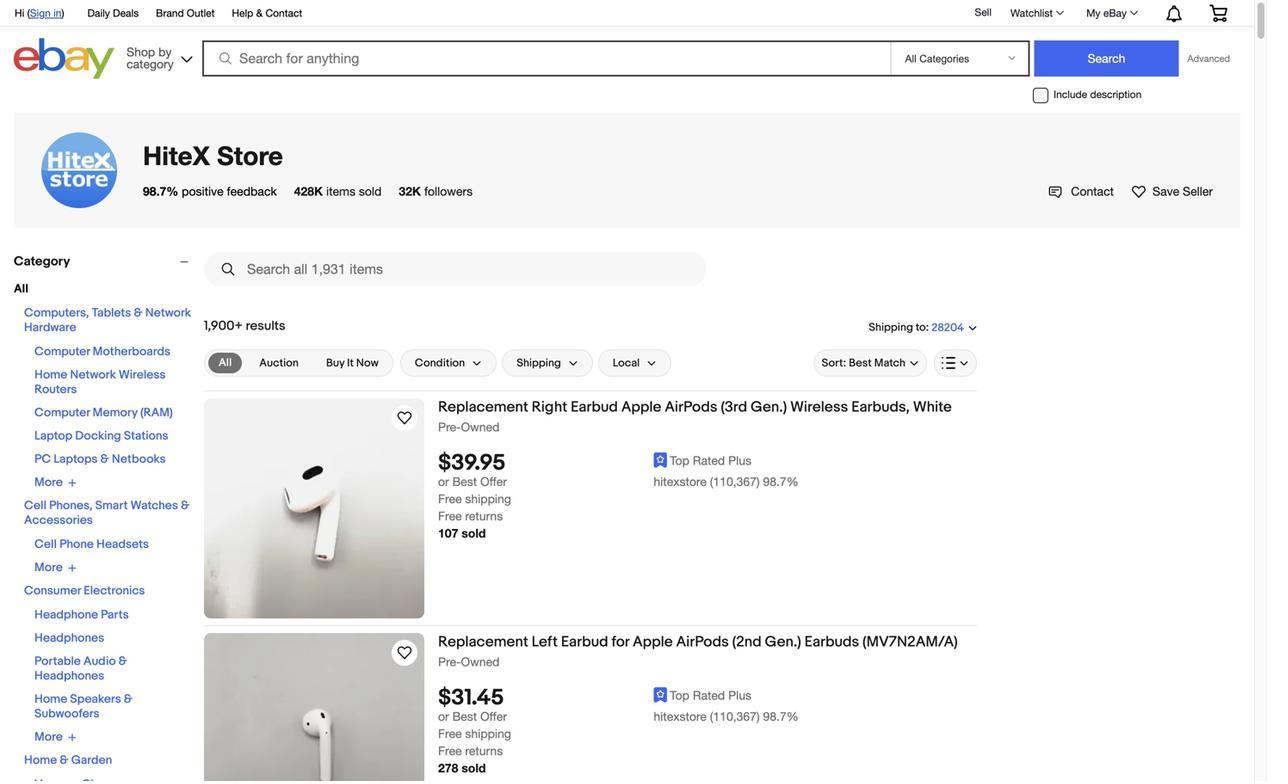 Task type: locate. For each thing, give the bounding box(es) containing it.
network
[[145, 306, 191, 321], [70, 368, 116, 383]]

0 vertical spatial shipping
[[869, 321, 913, 334]]

replacement up $31.45
[[438, 634, 528, 652]]

hitexstore
[[654, 475, 707, 489], [654, 710, 707, 724]]

0 vertical spatial more button
[[34, 476, 77, 490]]

shipping down $39.95
[[465, 492, 511, 506]]

0 vertical spatial hitexstore
[[654, 475, 707, 489]]

0 vertical spatial network
[[145, 306, 191, 321]]

pre- inside replacement left earbud for apple airpods (2nd gen.) earbuds (‎mv7n2am/a) pre-owned
[[438, 655, 461, 669]]

1 vertical spatial airpods
[[676, 634, 729, 652]]

replacement right earbud apple airpods (3rd gen.) wireless earbuds, white image
[[204, 399, 424, 619]]

(3rd
[[721, 399, 747, 417]]

0 vertical spatial home
[[34, 368, 67, 383]]

(‎mv7n2am/a)
[[862, 634, 958, 652]]

& right help
[[256, 7, 263, 19]]

best up '107' at the left bottom of page
[[452, 475, 477, 489]]

all link
[[208, 353, 242, 374]]

(ram)
[[140, 406, 173, 420]]

1,900+ results
[[204, 318, 285, 334]]

2 vertical spatial more
[[34, 730, 63, 745]]

listing options selector. list view selected. image
[[942, 356, 969, 370]]

1 vertical spatial all
[[219, 356, 232, 370]]

rated
[[693, 454, 725, 468], [693, 689, 725, 703]]

shipping inside the hitexstore (110,367) 98.7% free shipping free returns 278 sold
[[465, 727, 511, 741]]

pre-
[[438, 420, 461, 434], [438, 655, 461, 669]]

1 or from the top
[[438, 475, 449, 489]]

(110,367) down replacement left earbud for apple airpods (2nd gen.) earbuds (‎mv7n2am/a) pre-owned
[[710, 710, 760, 724]]

1 headphones from the top
[[34, 631, 104, 646]]

plus down (3rd
[[728, 454, 751, 468]]

0 horizontal spatial contact
[[266, 7, 302, 19]]

1 computer from the top
[[34, 345, 90, 359]]

1 vertical spatial plus
[[728, 689, 751, 703]]

main content containing $39.95
[[204, 245, 977, 782]]

0 vertical spatial cell
[[24, 499, 46, 513]]

more button down subwoofers
[[34, 730, 77, 745]]

results
[[246, 318, 285, 334]]

earbud inside replacement left earbud for apple airpods (2nd gen.) earbuds (‎mv7n2am/a) pre-owned
[[561, 634, 608, 652]]

condition button
[[400, 349, 497, 377]]

returns inside the hitexstore (110,367) 98.7% free shipping free returns 278 sold
[[465, 744, 503, 758]]

0 vertical spatial contact
[[266, 7, 302, 19]]

headphones
[[34, 631, 104, 646], [34, 669, 104, 684]]

hitex store image
[[41, 133, 117, 208]]

1 returns from the top
[[465, 509, 503, 523]]

apple down local dropdown button
[[621, 399, 661, 417]]

owned up $31.45
[[461, 655, 499, 669]]

auction
[[259, 357, 299, 370]]

positive
[[182, 184, 223, 198]]

best
[[849, 357, 872, 370], [452, 475, 477, 489], [452, 710, 477, 724]]

rated down replacement right earbud apple airpods (3rd gen.) wireless earbuds, white pre-owned
[[693, 454, 725, 468]]

computers, tablets & network hardware
[[24, 306, 191, 335]]

sell link
[[967, 6, 999, 18]]

headphone parts link
[[34, 608, 129, 623]]

shipping button
[[502, 349, 593, 377]]

1 top rated plus from the top
[[670, 454, 751, 468]]

sell
[[975, 6, 992, 18]]

sold right the 278
[[462, 761, 486, 776]]

2 hitexstore from the top
[[654, 710, 707, 724]]

deals
[[113, 7, 139, 19]]

airpods left "(2nd" at the bottom of page
[[676, 634, 729, 652]]

wireless down sort:
[[790, 399, 848, 417]]

4 free from the top
[[438, 744, 462, 758]]

netbooks
[[112, 452, 166, 467]]

shop by category button
[[119, 38, 196, 75]]

rated down replacement left earbud for apple airpods (2nd gen.) earbuds (‎mv7n2am/a) pre-owned
[[693, 689, 725, 703]]

sort: best match button
[[814, 349, 927, 377]]

shipping inside shipping to : 28204
[[869, 321, 913, 334]]

0 vertical spatial owned
[[461, 420, 499, 434]]

top down replacement left earbud for apple airpods (2nd gen.) earbuds (‎mv7n2am/a) pre-owned
[[670, 689, 689, 703]]

All selected text field
[[219, 355, 232, 371]]

1 vertical spatial gen.)
[[765, 634, 801, 652]]

top rated plus down replacement left earbud for apple airpods (2nd gen.) earbuds (‎mv7n2am/a) pre-owned
[[670, 689, 751, 703]]

earbud inside replacement right earbud apple airpods (3rd gen.) wireless earbuds, white pre-owned
[[571, 399, 618, 417]]

0 horizontal spatial network
[[70, 368, 116, 383]]

include description
[[1054, 88, 1142, 100]]

home down portable
[[34, 692, 67, 707]]

home inside headphone parts headphones portable audio & headphones home speakers & subwoofers
[[34, 692, 67, 707]]

rated for $39.95
[[693, 454, 725, 468]]

home
[[34, 368, 67, 383], [34, 692, 67, 707], [24, 754, 57, 768]]

store
[[217, 140, 283, 171]]

98.7% for $39.95
[[763, 475, 799, 489]]

0 vertical spatial (110,367)
[[710, 475, 760, 489]]

routers
[[34, 383, 77, 397]]

1 vertical spatial more
[[34, 561, 63, 575]]

1 plus from the top
[[728, 454, 751, 468]]

0 vertical spatial offer
[[480, 475, 507, 489]]

0 vertical spatial best
[[849, 357, 872, 370]]

wireless
[[119, 368, 166, 383], [790, 399, 848, 417]]

owned inside replacement right earbud apple airpods (3rd gen.) wireless earbuds, white pre-owned
[[461, 420, 499, 434]]

earbud
[[571, 399, 618, 417], [561, 634, 608, 652]]

& right tablets
[[134, 306, 143, 321]]

daily
[[87, 7, 110, 19]]

offer for $31.45
[[480, 710, 507, 724]]

1 rated from the top
[[693, 454, 725, 468]]

hitexstore inside the hitexstore (110,367) 98.7% free shipping free returns 278 sold
[[654, 710, 707, 724]]

1 free from the top
[[438, 492, 462, 506]]

1 vertical spatial computer
[[34, 406, 90, 420]]

hitexstore down replacement left earbud for apple airpods (2nd gen.) earbuds (‎mv7n2am/a) pre-owned
[[654, 710, 707, 724]]

3 more from the top
[[34, 730, 63, 745]]

0 vertical spatial airpods
[[665, 399, 718, 417]]

shipping left to
[[869, 321, 913, 334]]

replacement right earbud apple airpods (3rd gen.) wireless earbuds, white heading
[[438, 399, 952, 417]]

left
[[532, 634, 558, 652]]

returns down $31.45
[[465, 744, 503, 758]]

0 vertical spatial returns
[[465, 509, 503, 523]]

(110,367) inside the hitexstore (110,367) 98.7% free shipping free returns 278 sold
[[710, 710, 760, 724]]

more
[[34, 476, 63, 490], [34, 561, 63, 575], [34, 730, 63, 745]]

auction link
[[249, 353, 309, 374]]

more for first more button
[[34, 476, 63, 490]]

2 top rated plus from the top
[[670, 689, 751, 703]]

1 vertical spatial pre-
[[438, 655, 461, 669]]

home down hardware
[[34, 368, 67, 383]]

(
[[27, 7, 30, 19]]

home left garden
[[24, 754, 57, 768]]

0 vertical spatial plus
[[728, 454, 751, 468]]

shipping inside hitexstore (110,367) 98.7% free shipping free returns 107 sold
[[465, 492, 511, 506]]

1 vertical spatial replacement
[[438, 634, 528, 652]]

accessories
[[24, 513, 93, 528]]

sold inside hitexstore (110,367) 98.7% free shipping free returns 107 sold
[[462, 527, 486, 541]]

1 more button from the top
[[34, 476, 77, 490]]

network down "computer motherboards" link
[[70, 368, 116, 383]]

replacement inside replacement left earbud for apple airpods (2nd gen.) earbuds (‎mv7n2am/a) pre-owned
[[438, 634, 528, 652]]

replacement left earbud for apple airpods (2nd gen.) earbuds (‎mv7n2am/a) heading
[[438, 634, 958, 652]]

replacement left earbud for apple airpods (2nd gen.) earbuds (‎mv7n2am/a) image
[[204, 634, 424, 782]]

or best offer up the 278
[[438, 710, 507, 724]]

watches
[[131, 499, 178, 513]]

top for $31.45
[[670, 689, 689, 703]]

0 horizontal spatial all
[[14, 282, 28, 297]]

2 replacement from the top
[[438, 634, 528, 652]]

sort:
[[822, 357, 846, 370]]

more for second more button
[[34, 561, 63, 575]]

earbud for $31.45
[[561, 634, 608, 652]]

98.7% inside hitexstore (110,367) 98.7% free shipping free returns 107 sold
[[763, 475, 799, 489]]

1 horizontal spatial wireless
[[790, 399, 848, 417]]

or best offer up '107' at the left bottom of page
[[438, 475, 507, 489]]

network up the motherboards
[[145, 306, 191, 321]]

$39.95
[[438, 450, 506, 477]]

pre- up $39.95
[[438, 420, 461, 434]]

cell inside cell phones, smart watches & accessories
[[24, 499, 46, 513]]

1 vertical spatial network
[[70, 368, 116, 383]]

returns down $39.95
[[465, 509, 503, 523]]

2 or from the top
[[438, 710, 449, 724]]

0 vertical spatial top
[[670, 454, 689, 468]]

0 vertical spatial rated
[[693, 454, 725, 468]]

home & garden
[[24, 754, 112, 768]]

owned up $39.95
[[461, 420, 499, 434]]

0 vertical spatial or best offer
[[438, 475, 507, 489]]

returns inside hitexstore (110,367) 98.7% free shipping free returns 107 sold
[[465, 509, 503, 523]]

sold right '107' at the left bottom of page
[[462, 527, 486, 541]]

1 vertical spatial sold
[[462, 527, 486, 541]]

motherboards
[[93, 345, 170, 359]]

watchlist
[[1010, 7, 1053, 19]]

more down pc
[[34, 476, 63, 490]]

rated for $31.45
[[693, 689, 725, 703]]

1 vertical spatial cell
[[34, 538, 57, 552]]

none submit inside the shop by category "banner"
[[1034, 40, 1179, 77]]

contact
[[266, 7, 302, 19], [1071, 184, 1114, 198]]

1 shipping from the top
[[465, 492, 511, 506]]

top rated plus for $39.95
[[670, 454, 751, 468]]

0 vertical spatial gen.)
[[751, 399, 787, 417]]

earbud left for
[[561, 634, 608, 652]]

advanced link
[[1179, 41, 1239, 76]]

main content
[[204, 245, 977, 782]]

1 horizontal spatial all
[[219, 356, 232, 370]]

2 rated from the top
[[693, 689, 725, 703]]

your shopping cart image
[[1208, 5, 1228, 22]]

1 vertical spatial apple
[[633, 634, 673, 652]]

0 vertical spatial pre-
[[438, 420, 461, 434]]

smart
[[95, 499, 128, 513]]

gen.) inside replacement left earbud for apple airpods (2nd gen.) earbuds (‎mv7n2am/a) pre-owned
[[765, 634, 801, 652]]

1 vertical spatial top rated plus
[[670, 689, 751, 703]]

top rated plus image down replacement left earbud for apple airpods (2nd gen.) earbuds (‎mv7n2am/a) pre-owned
[[654, 688, 667, 703]]

1 top from the top
[[670, 454, 689, 468]]

all down category
[[14, 282, 28, 297]]

0 vertical spatial computer
[[34, 345, 90, 359]]

2 returns from the top
[[465, 744, 503, 758]]

owned for $31.45
[[461, 655, 499, 669]]

more up consumer
[[34, 561, 63, 575]]

2 pre- from the top
[[438, 655, 461, 669]]

428k items sold
[[294, 184, 382, 198]]

2 vertical spatial 98.7%
[[763, 710, 799, 724]]

top
[[670, 454, 689, 468], [670, 689, 689, 703]]

2 top from the top
[[670, 689, 689, 703]]

2 plus from the top
[[728, 689, 751, 703]]

2 shipping from the top
[[465, 727, 511, 741]]

cell left phones,
[[24, 499, 46, 513]]

headphones up the home speakers & subwoofers link on the left of page
[[34, 669, 104, 684]]

shipping up right
[[517, 357, 561, 370]]

more button down pc
[[34, 476, 77, 490]]

computer memory (ram) link
[[34, 406, 173, 420]]

1 vertical spatial home
[[34, 692, 67, 707]]

best for $31.45
[[452, 710, 477, 724]]

1 horizontal spatial network
[[145, 306, 191, 321]]

earbud for $39.95
[[571, 399, 618, 417]]

apple inside replacement left earbud for apple airpods (2nd gen.) earbuds (‎mv7n2am/a) pre-owned
[[633, 634, 673, 652]]

more button up consumer
[[34, 561, 77, 575]]

1 vertical spatial hitexstore
[[654, 710, 707, 724]]

1 vertical spatial shipping
[[465, 727, 511, 741]]

my ebay link
[[1077, 3, 1146, 23]]

0 vertical spatial all
[[14, 282, 28, 297]]

airpods left (3rd
[[665, 399, 718, 417]]

more down subwoofers
[[34, 730, 63, 745]]

top rated plus down replacement right earbud apple airpods (3rd gen.) wireless earbuds, white pre-owned
[[670, 454, 751, 468]]

& down "laptop docking stations" link at the bottom of page
[[100, 452, 109, 467]]

or up '107' at the left bottom of page
[[438, 475, 449, 489]]

sold right items
[[359, 184, 382, 198]]

computer down hardware
[[34, 345, 90, 359]]

0 vertical spatial more
[[34, 476, 63, 490]]

1 vertical spatial owned
[[461, 655, 499, 669]]

or up the 278
[[438, 710, 449, 724]]

1 vertical spatial offer
[[480, 710, 507, 724]]

98.7% inside the hitexstore (110,367) 98.7% free shipping free returns 278 sold
[[763, 710, 799, 724]]

1 vertical spatial shipping
[[517, 357, 561, 370]]

1,900+
[[204, 318, 243, 334]]

memory
[[93, 406, 138, 420]]

stations
[[124, 429, 168, 444]]

1 hitexstore from the top
[[654, 475, 707, 489]]

replacement down condition dropdown button
[[438, 399, 528, 417]]

0 horizontal spatial shipping
[[517, 357, 561, 370]]

computer down routers on the left
[[34, 406, 90, 420]]

1 vertical spatial or best offer
[[438, 710, 507, 724]]

2 offer from the top
[[480, 710, 507, 724]]

account navigation
[[5, 0, 1240, 27]]

gen.) right (3rd
[[751, 399, 787, 417]]

& inside computers, tablets & network hardware
[[134, 306, 143, 321]]

2 (110,367) from the top
[[710, 710, 760, 724]]

laptop
[[34, 429, 72, 444]]

1 vertical spatial or
[[438, 710, 449, 724]]

0 vertical spatial top rated plus
[[670, 454, 751, 468]]

apple right for
[[633, 634, 673, 652]]

1 vertical spatial returns
[[465, 744, 503, 758]]

2 vertical spatial sold
[[462, 761, 486, 776]]

1 or best offer from the top
[[438, 475, 507, 489]]

0 vertical spatial top rated plus image
[[654, 453, 667, 468]]

0 vertical spatial shipping
[[465, 492, 511, 506]]

3 free from the top
[[438, 727, 462, 741]]

0 vertical spatial earbud
[[571, 399, 618, 417]]

home inside "computer motherboards home network wireless routers computer memory (ram) laptop docking stations pc laptops & netbooks"
[[34, 368, 67, 383]]

2 vertical spatial best
[[452, 710, 477, 724]]

hitexstore inside hitexstore (110,367) 98.7% free shipping free returns 107 sold
[[654, 475, 707, 489]]

it
[[347, 357, 354, 370]]

1 vertical spatial contact
[[1071, 184, 1114, 198]]

1 vertical spatial (110,367)
[[710, 710, 760, 724]]

gen.) right "(2nd" at the bottom of page
[[765, 634, 801, 652]]

top down replacement right earbud apple airpods (3rd gen.) wireless earbuds, white pre-owned
[[670, 454, 689, 468]]

plus for $31.45
[[728, 689, 751, 703]]

or best offer for $39.95
[[438, 475, 507, 489]]

2 more from the top
[[34, 561, 63, 575]]

replacement for $39.95
[[438, 399, 528, 417]]

my
[[1086, 7, 1100, 19]]

2 or best offer from the top
[[438, 710, 507, 724]]

owned inside replacement left earbud for apple airpods (2nd gen.) earbuds (‎mv7n2am/a) pre-owned
[[461, 655, 499, 669]]

32k followers
[[399, 184, 473, 198]]

1 (110,367) from the top
[[710, 475, 760, 489]]

1 vertical spatial 98.7%
[[763, 475, 799, 489]]

for
[[612, 634, 629, 652]]

hitex store
[[143, 140, 283, 171]]

all
[[14, 282, 28, 297], [219, 356, 232, 370]]

contact left save
[[1071, 184, 1114, 198]]

all down 1,900+
[[219, 356, 232, 370]]

wireless down the motherboards
[[119, 368, 166, 383]]

sort: best match
[[822, 357, 905, 370]]

(110,367) down (3rd
[[710, 475, 760, 489]]

replacement inside replacement right earbud apple airpods (3rd gen.) wireless earbuds, white pre-owned
[[438, 399, 528, 417]]

best up the 278
[[452, 710, 477, 724]]

1 more from the top
[[34, 476, 63, 490]]

0 vertical spatial replacement
[[438, 399, 528, 417]]

1 replacement from the top
[[438, 399, 528, 417]]

or best offer for $31.45
[[438, 710, 507, 724]]

shop by category
[[127, 45, 174, 71]]

sold inside the hitexstore (110,367) 98.7% free shipping free returns 278 sold
[[462, 761, 486, 776]]

or best offer
[[438, 475, 507, 489], [438, 710, 507, 724]]

network inside computers, tablets & network hardware
[[145, 306, 191, 321]]

None submit
[[1034, 40, 1179, 77]]

2 owned from the top
[[461, 655, 499, 669]]

ebay
[[1103, 7, 1127, 19]]

0 vertical spatial or
[[438, 475, 449, 489]]

gen.) inside replacement right earbud apple airpods (3rd gen.) wireless earbuds, white pre-owned
[[751, 399, 787, 417]]

& inside account 'navigation'
[[256, 7, 263, 19]]

0 vertical spatial wireless
[[119, 368, 166, 383]]

to
[[916, 321, 926, 334]]

(110,367) inside hitexstore (110,367) 98.7% free shipping free returns 107 sold
[[710, 475, 760, 489]]

1 vertical spatial top rated plus image
[[654, 688, 667, 703]]

shipping
[[869, 321, 913, 334], [517, 357, 561, 370]]

speakers
[[70, 692, 121, 707]]

hitex
[[143, 140, 210, 171]]

category
[[127, 57, 174, 71]]

1 vertical spatial best
[[452, 475, 477, 489]]

0 horizontal spatial wireless
[[119, 368, 166, 383]]

shipping
[[465, 492, 511, 506], [465, 727, 511, 741]]

1 vertical spatial earbud
[[561, 634, 608, 652]]

1 top rated plus image from the top
[[654, 453, 667, 468]]

cell
[[24, 499, 46, 513], [34, 538, 57, 552]]

tablets
[[92, 306, 131, 321]]

0 vertical spatial headphones
[[34, 631, 104, 646]]

1 vertical spatial top
[[670, 689, 689, 703]]

shipping inside dropdown button
[[517, 357, 561, 370]]

description
[[1090, 88, 1142, 100]]

pre- inside replacement right earbud apple airpods (3rd gen.) wireless earbuds, white pre-owned
[[438, 420, 461, 434]]

1 vertical spatial wireless
[[790, 399, 848, 417]]

1 vertical spatial more button
[[34, 561, 77, 575]]

cell down accessories
[[34, 538, 57, 552]]

hitexstore for $39.95
[[654, 475, 707, 489]]

plus down "(2nd" at the bottom of page
[[728, 689, 751, 703]]

earbud right right
[[571, 399, 618, 417]]

owned
[[461, 420, 499, 434], [461, 655, 499, 669]]

1 horizontal spatial shipping
[[869, 321, 913, 334]]

best right sort:
[[849, 357, 872, 370]]

hitexstore down replacement right earbud apple airpods (3rd gen.) wireless earbuds, white pre-owned
[[654, 475, 707, 489]]

contact right help
[[266, 7, 302, 19]]

apple
[[621, 399, 661, 417], [633, 634, 673, 652]]

1 vertical spatial headphones
[[34, 669, 104, 684]]

2 vertical spatial more button
[[34, 730, 77, 745]]

1 vertical spatial rated
[[693, 689, 725, 703]]

1 offer from the top
[[480, 475, 507, 489]]

1 owned from the top
[[461, 420, 499, 434]]

headphones link
[[34, 631, 104, 646]]

buy it now link
[[316, 353, 389, 374]]

top rated plus image
[[654, 453, 667, 468], [654, 688, 667, 703]]

0 vertical spatial apple
[[621, 399, 661, 417]]

network inside "computer motherboards home network wireless routers computer memory (ram) laptop docking stations pc laptops & netbooks"
[[70, 368, 116, 383]]

pc
[[34, 452, 51, 467]]

2 top rated plus image from the top
[[654, 688, 667, 703]]

1 pre- from the top
[[438, 420, 461, 434]]

shipping down $31.45
[[465, 727, 511, 741]]

& inside "computer motherboards home network wireless routers computer memory (ram) laptop docking stations pc laptops & netbooks"
[[100, 452, 109, 467]]

pre- up $31.45
[[438, 655, 461, 669]]

top rated plus image down replacement right earbud apple airpods (3rd gen.) wireless earbuds, white pre-owned
[[654, 453, 667, 468]]

& right watches
[[181, 499, 190, 513]]

headphones down headphone at left
[[34, 631, 104, 646]]



Task type: describe. For each thing, give the bounding box(es) containing it.
by
[[158, 45, 172, 59]]

sign in link
[[30, 7, 62, 19]]

cell phone headsets link
[[34, 538, 149, 552]]

cell for cell phone headsets
[[34, 538, 57, 552]]

save seller button
[[1131, 182, 1213, 201]]

2 free from the top
[[438, 509, 462, 523]]

in
[[53, 7, 62, 19]]

brand outlet
[[156, 7, 215, 19]]

top rated plus image for $31.45
[[654, 688, 667, 703]]

32k
[[399, 184, 421, 198]]

shipping to : 28204
[[869, 321, 964, 335]]

local
[[613, 357, 640, 370]]

plus for $39.95
[[728, 454, 751, 468]]

sold for $39.95
[[462, 527, 486, 541]]

help
[[232, 7, 253, 19]]

advanced
[[1187, 53, 1230, 64]]

sign
[[30, 7, 51, 19]]

home network wireless routers link
[[34, 368, 166, 397]]

returns for $39.95
[[465, 509, 503, 523]]

daily deals
[[87, 7, 139, 19]]

apple inside replacement right earbud apple airpods (3rd gen.) wireless earbuds, white pre-owned
[[621, 399, 661, 417]]

subwoofers
[[34, 707, 100, 722]]

or for $39.95
[[438, 475, 449, 489]]

more for 1st more button from the bottom of the page
[[34, 730, 63, 745]]

278
[[438, 761, 458, 776]]

replacement left earbud for apple airpods (2nd gen.) earbuds (‎mv7n2am/a) link
[[438, 634, 977, 655]]

shipping for shipping
[[517, 357, 561, 370]]

followers
[[424, 184, 473, 198]]

earbuds
[[804, 634, 859, 652]]

pre- for $39.95
[[438, 420, 461, 434]]

(110,367) for $31.45
[[710, 710, 760, 724]]

all inside main content
[[219, 356, 232, 370]]

hi ( sign in )
[[15, 7, 64, 19]]

contact inside account 'navigation'
[[266, 7, 302, 19]]

my ebay
[[1086, 7, 1127, 19]]

98.7% for $31.45
[[763, 710, 799, 724]]

cell phones, smart watches & accessories link
[[24, 499, 190, 528]]

or for $31.45
[[438, 710, 449, 724]]

save
[[1153, 184, 1179, 198]]

& left garden
[[60, 754, 68, 768]]

airpods inside replacement right earbud apple airpods (3rd gen.) wireless earbuds, white pre-owned
[[665, 399, 718, 417]]

wireless inside "computer motherboards home network wireless routers computer memory (ram) laptop docking stations pc laptops & netbooks"
[[119, 368, 166, 383]]

home & garden link
[[24, 754, 112, 768]]

docking
[[75, 429, 121, 444]]

best inside "dropdown button"
[[849, 357, 872, 370]]

owned for $39.95
[[461, 420, 499, 434]]

top rated plus for $31.45
[[670, 689, 751, 703]]

phone
[[59, 538, 94, 552]]

shop
[[127, 45, 155, 59]]

shipping for $31.45
[[465, 727, 511, 741]]

computers,
[[24, 306, 89, 321]]

headphone parts headphones portable audio & headphones home speakers & subwoofers
[[34, 608, 133, 722]]

hitexstore for $31.45
[[654, 710, 707, 724]]

help & contact link
[[232, 4, 302, 23]]

2 more button from the top
[[34, 561, 77, 575]]

top rated plus image for $39.95
[[654, 453, 667, 468]]

returns for $31.45
[[465, 744, 503, 758]]

best for $39.95
[[452, 475, 477, 489]]

airpods inside replacement left earbud for apple airpods (2nd gen.) earbuds (‎mv7n2am/a) pre-owned
[[676, 634, 729, 652]]

white
[[913, 399, 952, 417]]

& right speakers
[[124, 692, 133, 707]]

1 horizontal spatial contact
[[1071, 184, 1114, 198]]

sold for $31.45
[[462, 761, 486, 776]]

:
[[926, 321, 929, 334]]

shipping for shipping to : 28204
[[869, 321, 913, 334]]

buy
[[326, 357, 345, 370]]

cell for cell phones, smart watches & accessories
[[24, 499, 46, 513]]

consumer electronics link
[[24, 584, 145, 599]]

seller
[[1183, 184, 1213, 198]]

& inside cell phones, smart watches & accessories
[[181, 499, 190, 513]]

replacement right earbud apple airpods (3rd gen.) wireless earbuds, white link
[[438, 399, 977, 420]]

428k
[[294, 184, 323, 198]]

include
[[1054, 88, 1087, 100]]

(110,367) for $39.95
[[710, 475, 760, 489]]

2 computer from the top
[[34, 406, 90, 420]]

network for home
[[70, 368, 116, 383]]

home speakers & subwoofers link
[[34, 692, 133, 722]]

buy it now
[[326, 357, 379, 370]]

category button
[[14, 254, 196, 269]]

computer motherboards link
[[34, 345, 170, 359]]

portable
[[34, 655, 81, 669]]

now
[[356, 357, 379, 370]]

0 vertical spatial sold
[[359, 184, 382, 198]]

$31.45
[[438, 685, 504, 712]]

electronics
[[84, 584, 145, 599]]

consumer
[[24, 584, 81, 599]]

garden
[[71, 754, 112, 768]]

3 more button from the top
[[34, 730, 77, 745]]

save seller
[[1153, 184, 1213, 198]]

hi
[[15, 7, 24, 19]]

feedback
[[227, 184, 277, 198]]

107
[[438, 527, 458, 541]]

)
[[62, 7, 64, 19]]

wireless inside replacement right earbud apple airpods (3rd gen.) wireless earbuds, white pre-owned
[[790, 399, 848, 417]]

audio
[[83, 655, 116, 669]]

cell phones, smart watches & accessories
[[24, 499, 190, 528]]

offer for $39.95
[[480, 475, 507, 489]]

replacement for $31.45
[[438, 634, 528, 652]]

0 vertical spatial 98.7%
[[143, 184, 178, 198]]

2 vertical spatial home
[[24, 754, 57, 768]]

pre- for $31.45
[[438, 655, 461, 669]]

headphone
[[34, 608, 98, 623]]

headsets
[[96, 538, 149, 552]]

consumer electronics
[[24, 584, 145, 599]]

daily deals link
[[87, 4, 139, 23]]

computers, tablets & network hardware link
[[24, 306, 191, 335]]

network for &
[[145, 306, 191, 321]]

watchlist link
[[1001, 3, 1072, 23]]

right
[[532, 399, 567, 417]]

Search all 1,931 items field
[[204, 252, 707, 287]]

top for $39.95
[[670, 454, 689, 468]]

shipping for $39.95
[[465, 492, 511, 506]]

Search for anything text field
[[205, 42, 887, 75]]

items
[[326, 184, 355, 198]]

help & contact
[[232, 7, 302, 19]]

laptop docking stations link
[[34, 429, 168, 444]]

condition
[[415, 357, 465, 370]]

& right audio
[[118, 655, 127, 669]]

cell phone headsets
[[34, 538, 149, 552]]

hitex store link
[[143, 140, 283, 171]]

shop by category banner
[[5, 0, 1240, 83]]

pc laptops & netbooks link
[[34, 452, 166, 467]]

outlet
[[187, 7, 215, 19]]

2 headphones from the top
[[34, 669, 104, 684]]

brand
[[156, 7, 184, 19]]

hardware
[[24, 321, 76, 335]]



Task type: vqa. For each thing, say whether or not it's contained in the screenshot.
RETURNS within the 'hitexstore (110,367) 98.7% Free shipping Free returns 278 sold'
yes



